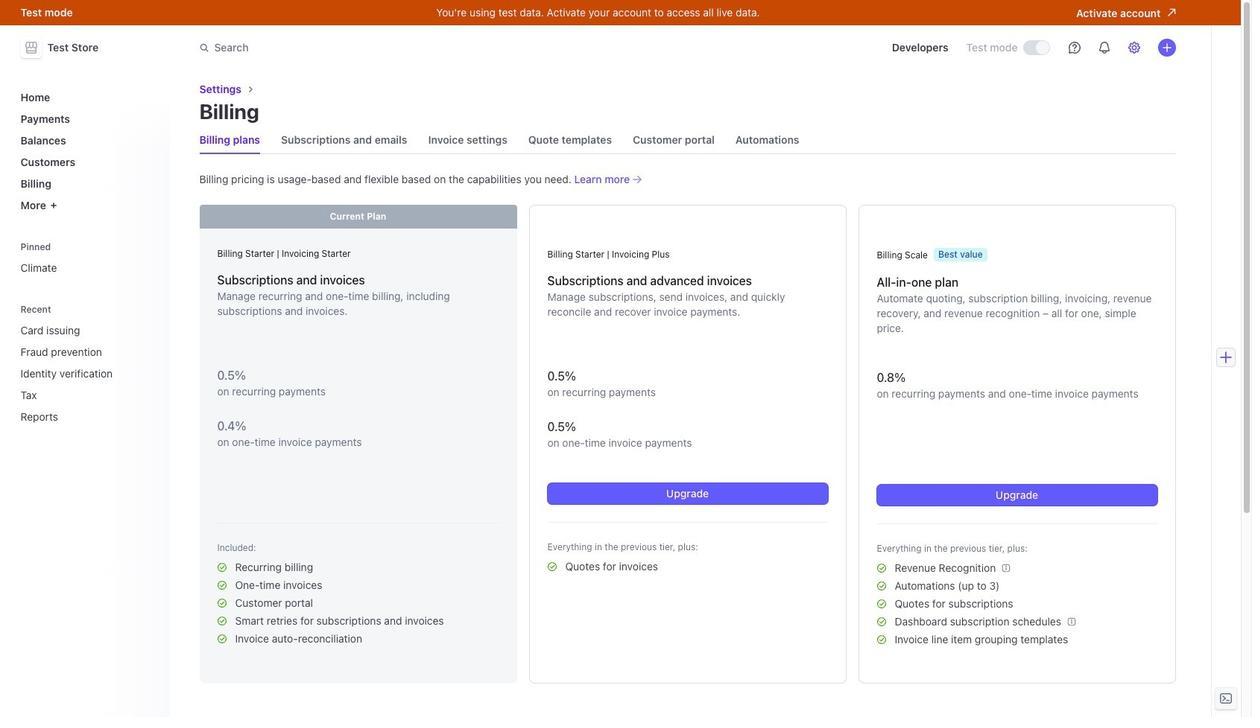 Task type: describe. For each thing, give the bounding box(es) containing it.
Search text field
[[190, 34, 611, 62]]

Test mode checkbox
[[1024, 41, 1049, 54]]

notifications image
[[1099, 42, 1111, 54]]

2 recent element from the top
[[15, 318, 161, 429]]



Task type: vqa. For each thing, say whether or not it's contained in the screenshot.
CORE NAVIGATION LINKS element on the left top of the page
yes



Task type: locate. For each thing, give the bounding box(es) containing it.
None search field
[[190, 34, 611, 62]]

1 recent element from the top
[[15, 304, 161, 429]]

help image
[[1069, 42, 1081, 54]]

settings image
[[1128, 42, 1140, 54]]

core navigation links element
[[15, 85, 161, 218]]

pinned element
[[15, 242, 161, 280]]

tab list
[[199, 127, 1176, 154]]

recent element
[[15, 304, 161, 429], [15, 318, 161, 429]]



